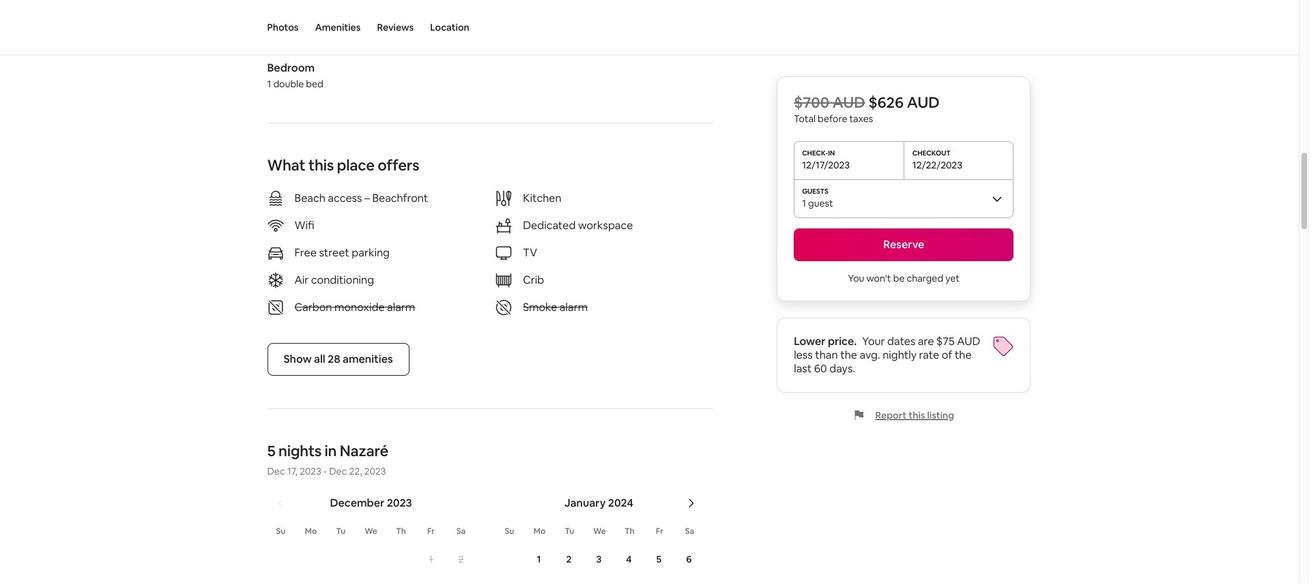 Task type: locate. For each thing, give the bounding box(es) containing it.
1 vertical spatial 5
[[656, 554, 662, 566]]

1 horizontal spatial 2
[[566, 554, 572, 566]]

1 guest button
[[794, 180, 1014, 218]]

reserve
[[883, 238, 925, 252]]

1 horizontal spatial su
[[505, 527, 514, 538]]

1 horizontal spatial this
[[909, 410, 925, 422]]

1 fr from the left
[[427, 527, 435, 538]]

tu
[[336, 527, 346, 538], [565, 527, 574, 538]]

2 button
[[446, 546, 476, 574], [554, 546, 584, 574]]

2 for december 2023
[[458, 554, 464, 566]]

0 horizontal spatial sa
[[457, 527, 466, 538]]

rate
[[919, 348, 939, 362]]

bedroom image
[[267, 0, 485, 51]]

0 horizontal spatial su
[[276, 527, 286, 538]]

1 horizontal spatial 1 button
[[524, 546, 554, 574]]

2 dec from the left
[[329, 466, 347, 478]]

0 horizontal spatial 2023
[[300, 466, 321, 478]]

0 horizontal spatial 2
[[458, 554, 464, 566]]

your
[[862, 334, 885, 349]]

5 inside 5 nights in nazaré dec 17, 2023 - dec 22, 2023
[[267, 442, 275, 461]]

carbon monoxide alarm
[[295, 301, 415, 315]]

$75 aud
[[936, 334, 981, 349]]

0 horizontal spatial mo
[[305, 527, 317, 538]]

january
[[565, 497, 606, 511]]

1 horizontal spatial tu
[[565, 527, 574, 538]]

1 horizontal spatial sa
[[685, 527, 694, 538]]

2023 right 22,
[[364, 466, 386, 478]]

tu down december
[[336, 527, 346, 538]]

5 nights in nazaré dec 17, 2023 - dec 22, 2023
[[267, 442, 388, 478]]

1 horizontal spatial alarm
[[560, 301, 588, 315]]

1 horizontal spatial the
[[955, 348, 972, 362]]

air
[[295, 273, 309, 288]]

28
[[328, 353, 340, 367]]

2
[[458, 554, 464, 566], [566, 554, 572, 566]]

tv
[[523, 246, 537, 260]]

amenities
[[343, 353, 393, 367]]

2 1 button from the left
[[524, 546, 554, 574]]

2 we from the left
[[593, 527, 606, 538]]

1 horizontal spatial mo
[[534, 527, 546, 538]]

2023 left -
[[300, 466, 321, 478]]

alarm right monoxide
[[387, 301, 415, 315]]

0 horizontal spatial 5
[[267, 442, 275, 461]]

days.
[[830, 362, 855, 376]]

5 left nights
[[267, 442, 275, 461]]

carbon
[[295, 301, 332, 315]]

0 horizontal spatial alarm
[[387, 301, 415, 315]]

1 horizontal spatial 5
[[656, 554, 662, 566]]

calendar application
[[251, 482, 1172, 584]]

2023 right december
[[387, 497, 412, 511]]

2 2 from the left
[[566, 554, 572, 566]]

what
[[267, 156, 305, 175]]

2 the from the left
[[955, 348, 972, 362]]

1 horizontal spatial th
[[625, 527, 635, 538]]

0 horizontal spatial fr
[[427, 527, 435, 538]]

5
[[267, 442, 275, 461], [656, 554, 662, 566]]

1 2 button from the left
[[446, 546, 476, 574]]

workspace
[[578, 219, 633, 233]]

0 horizontal spatial the
[[840, 348, 857, 362]]

2 2 button from the left
[[554, 546, 584, 574]]

1 button for december 2023
[[416, 546, 446, 574]]

1 2 from the left
[[458, 554, 464, 566]]

tu down january
[[565, 527, 574, 538]]

dec right -
[[329, 466, 347, 478]]

1 1 button from the left
[[416, 546, 446, 574]]

$700 aud
[[794, 93, 865, 112]]

3
[[596, 554, 602, 566]]

alarm right smoke in the left bottom of the page
[[560, 301, 588, 315]]

$626 aud
[[869, 93, 940, 112]]

bedroom 1 double bed
[[267, 61, 323, 90]]

0 vertical spatial this
[[308, 156, 334, 175]]

amenities button
[[315, 0, 361, 55]]

2 alarm from the left
[[560, 301, 588, 315]]

2 sa from the left
[[685, 527, 694, 538]]

fr
[[427, 527, 435, 538], [656, 527, 664, 538]]

dec left 17,
[[267, 466, 285, 478]]

4
[[626, 554, 632, 566]]

alarm
[[387, 301, 415, 315], [560, 301, 588, 315]]

double
[[273, 78, 304, 90]]

reserve button
[[794, 229, 1014, 261]]

price.
[[828, 334, 857, 349]]

nights
[[279, 442, 322, 461]]

parking
[[352, 246, 390, 260]]

1 horizontal spatial dec
[[329, 466, 347, 478]]

report
[[876, 410, 907, 422]]

nazaré
[[340, 442, 388, 461]]

1 button
[[416, 546, 446, 574], [524, 546, 554, 574]]

show all 28 amenities
[[284, 353, 393, 367]]

we up 3 button
[[593, 527, 606, 538]]

th
[[396, 527, 406, 538], [625, 527, 635, 538]]

the
[[840, 348, 857, 362], [955, 348, 972, 362]]

1 horizontal spatial we
[[593, 527, 606, 538]]

this
[[308, 156, 334, 175], [909, 410, 925, 422]]

we down december 2023
[[365, 527, 377, 538]]

0 horizontal spatial this
[[308, 156, 334, 175]]

$700 aud $626 aud total before taxes
[[794, 93, 940, 125]]

dates
[[887, 334, 916, 349]]

show all 28 amenities button
[[267, 344, 409, 376]]

0 vertical spatial 5
[[267, 442, 275, 461]]

1 mo from the left
[[305, 527, 317, 538]]

this left listing at the right bottom of the page
[[909, 410, 925, 422]]

mo
[[305, 527, 317, 538], [534, 527, 546, 538]]

this left place
[[308, 156, 334, 175]]

the right of
[[955, 348, 972, 362]]

th up 4 button
[[625, 527, 635, 538]]

photos
[[267, 21, 299, 33]]

5 right 4 button
[[656, 554, 662, 566]]

dec
[[267, 466, 285, 478], [329, 466, 347, 478]]

su
[[276, 527, 286, 538], [505, 527, 514, 538]]

0 horizontal spatial 2 button
[[446, 546, 476, 574]]

12/17/2023
[[802, 159, 850, 171]]

0 horizontal spatial th
[[396, 527, 406, 538]]

than
[[815, 348, 838, 362]]

2 button for january 2024
[[554, 546, 584, 574]]

lower
[[794, 334, 826, 349]]

2023 inside calendar application
[[387, 497, 412, 511]]

kitchen
[[523, 191, 562, 206]]

2 horizontal spatial 2023
[[387, 497, 412, 511]]

1
[[267, 78, 271, 90], [802, 197, 806, 210], [429, 554, 433, 566], [537, 554, 541, 566]]

1 horizontal spatial 2 button
[[554, 546, 584, 574]]

0 horizontal spatial tu
[[336, 527, 346, 538]]

1 inside bedroom 1 double bed
[[267, 78, 271, 90]]

1 vertical spatial this
[[909, 410, 925, 422]]

of
[[942, 348, 952, 362]]

0 horizontal spatial dec
[[267, 466, 285, 478]]

0 horizontal spatial we
[[365, 527, 377, 538]]

1 horizontal spatial fr
[[656, 527, 664, 538]]

this for what
[[308, 156, 334, 175]]

2 button for december 2023
[[446, 546, 476, 574]]

0 horizontal spatial 1 button
[[416, 546, 446, 574]]

5 inside button
[[656, 554, 662, 566]]

th down december 2023
[[396, 527, 406, 538]]

won't
[[867, 272, 891, 285]]

sa
[[457, 527, 466, 538], [685, 527, 694, 538]]

offers
[[378, 156, 419, 175]]

2 fr from the left
[[656, 527, 664, 538]]

taxes
[[850, 113, 873, 125]]

3 button
[[584, 546, 614, 574]]

the left the avg.
[[840, 348, 857, 362]]



Task type: vqa. For each thing, say whether or not it's contained in the screenshot.
Superhost
no



Task type: describe. For each thing, give the bounding box(es) containing it.
guest
[[808, 197, 833, 210]]

1 horizontal spatial 2023
[[364, 466, 386, 478]]

beach access – beachfront
[[295, 191, 428, 206]]

access
[[328, 191, 362, 206]]

1 sa from the left
[[457, 527, 466, 538]]

photos button
[[267, 0, 299, 55]]

4 button
[[614, 546, 644, 574]]

6
[[686, 554, 692, 566]]

6 button
[[674, 546, 704, 574]]

less
[[794, 348, 813, 362]]

1 tu from the left
[[336, 527, 346, 538]]

you
[[848, 272, 865, 285]]

1 su from the left
[[276, 527, 286, 538]]

dedicated workspace
[[523, 219, 633, 233]]

conditioning
[[311, 273, 374, 288]]

60
[[814, 362, 827, 376]]

–
[[364, 191, 370, 206]]

1 we from the left
[[365, 527, 377, 538]]

beachfront
[[372, 191, 428, 206]]

2 mo from the left
[[534, 527, 546, 538]]

free street parking
[[295, 246, 390, 260]]

2024
[[608, 497, 633, 511]]

smoke alarm
[[523, 301, 588, 315]]

listing
[[927, 410, 954, 422]]

what this place offers
[[267, 156, 419, 175]]

yet
[[946, 272, 960, 285]]

reviews button
[[377, 0, 414, 55]]

location button
[[430, 0, 469, 55]]

your dates are $75 aud less than the avg. nightly rate of the last 60 days.
[[794, 334, 981, 376]]

22,
[[349, 466, 362, 478]]

monoxide
[[335, 301, 385, 315]]

5 for 5 nights in nazaré dec 17, 2023 - dec 22, 2023
[[267, 442, 275, 461]]

1 alarm from the left
[[387, 301, 415, 315]]

2 for january 2024
[[566, 554, 572, 566]]

17,
[[287, 466, 298, 478]]

place
[[337, 156, 375, 175]]

dedicated
[[523, 219, 576, 233]]

wifi
[[295, 219, 314, 233]]

1 th from the left
[[396, 527, 406, 538]]

avg.
[[860, 348, 880, 362]]

-
[[324, 466, 327, 478]]

air conditioning
[[295, 273, 374, 288]]

this for report
[[909, 410, 925, 422]]

2 tu from the left
[[565, 527, 574, 538]]

1 button for january 2024
[[524, 546, 554, 574]]

all
[[314, 353, 325, 367]]

5 button
[[644, 546, 674, 574]]

reviews
[[377, 21, 414, 33]]

12/22/2023
[[913, 159, 963, 171]]

december 2023
[[330, 497, 412, 511]]

1 dec from the left
[[267, 466, 285, 478]]

2 su from the left
[[505, 527, 514, 538]]

street
[[319, 246, 349, 260]]

last
[[794, 362, 812, 376]]

show
[[284, 353, 312, 367]]

free
[[295, 246, 317, 260]]

lower price.
[[794, 334, 857, 349]]

location
[[430, 21, 469, 33]]

crib
[[523, 273, 544, 288]]

before
[[818, 113, 847, 125]]

1 inside popup button
[[802, 197, 806, 210]]

amenities
[[315, 21, 361, 33]]

1 guest
[[802, 197, 833, 210]]

january 2024
[[565, 497, 633, 511]]

total
[[794, 113, 816, 125]]

in
[[325, 442, 337, 461]]

report this listing
[[876, 410, 954, 422]]

you won't be charged yet
[[848, 272, 960, 285]]

nightly
[[883, 348, 917, 362]]

report this listing button
[[854, 410, 954, 422]]

are
[[918, 334, 934, 349]]

charged
[[907, 272, 944, 285]]

bedroom
[[267, 61, 315, 75]]

2 th from the left
[[625, 527, 635, 538]]

smoke
[[523, 301, 557, 315]]

bed
[[306, 78, 323, 90]]

december
[[330, 497, 385, 511]]

1 the from the left
[[840, 348, 857, 362]]

5 for 5
[[656, 554, 662, 566]]

beach
[[295, 191, 326, 206]]

be
[[893, 272, 905, 285]]



